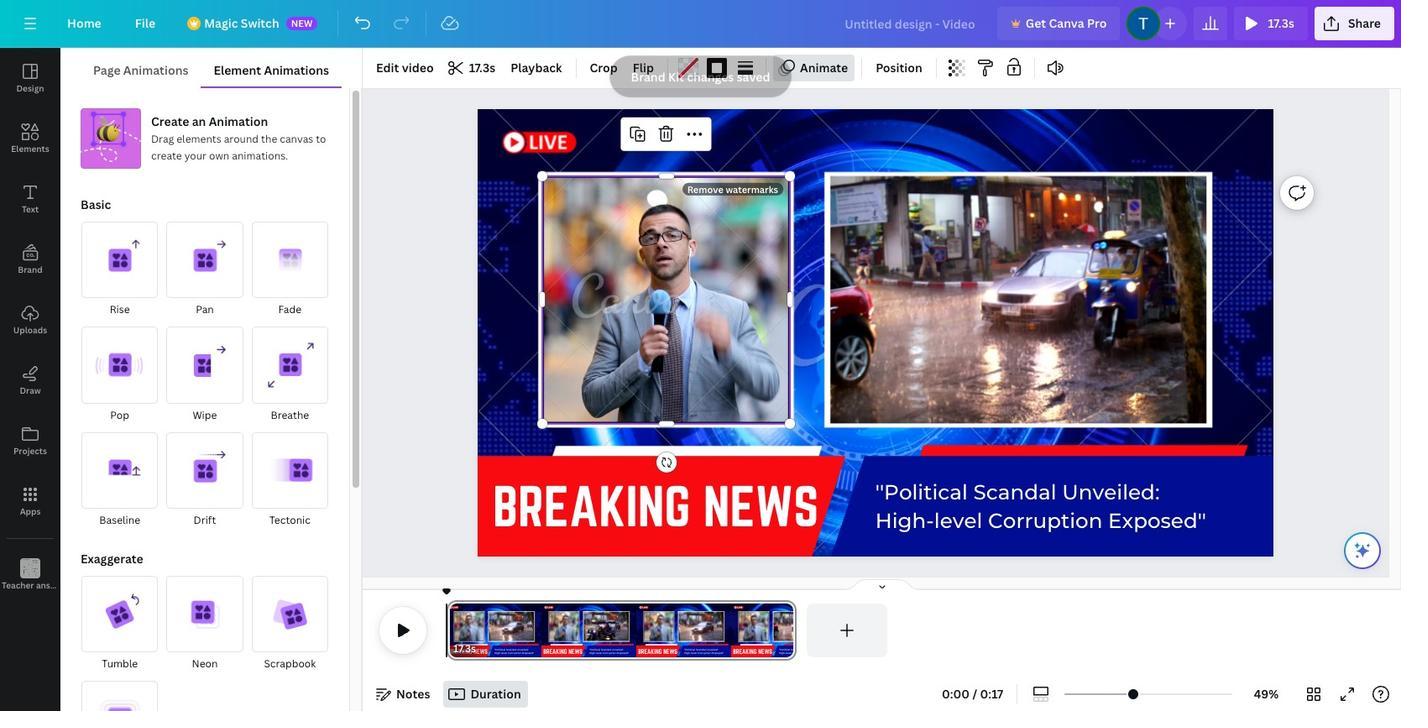 Task type: vqa. For each thing, say whether or not it's contained in the screenshot.
66% at the top of the page
no



Task type: describe. For each thing, give the bounding box(es) containing it.
create
[[151, 149, 182, 163]]

rise button
[[81, 221, 159, 319]]

;
[[29, 581, 31, 592]]

switch
[[241, 15, 279, 31]]

drift image
[[167, 432, 243, 509]]

apps
[[20, 506, 41, 517]]

share
[[1349, 15, 1382, 31]]

baseline image
[[81, 432, 158, 509]]

wipe
[[193, 408, 217, 422]]

page animations
[[93, 62, 188, 78]]

Page title text field
[[483, 641, 490, 658]]

projects button
[[0, 411, 60, 471]]

the
[[261, 132, 277, 146]]

drift
[[194, 513, 216, 527]]

share button
[[1315, 7, 1395, 40]]

stomp image
[[81, 681, 158, 711]]

news
[[704, 476, 819, 537]]

remove
[[688, 183, 724, 196]]

file
[[135, 15, 156, 31]]

pop button
[[81, 326, 159, 425]]

2 vertical spatial 17.3s
[[454, 642, 476, 656]]

fade image
[[252, 222, 328, 298]]

tumble button
[[81, 575, 159, 674]]

scrapbook button
[[251, 575, 329, 674]]

animate button
[[774, 55, 855, 81]]

canva assistant image
[[1353, 541, 1373, 561]]

remove watermarks button
[[682, 183, 784, 196]]

answer
[[36, 579, 65, 591]]

apps button
[[0, 471, 60, 532]]

playback
[[511, 60, 562, 76]]

main menu bar
[[0, 0, 1402, 48]]

home
[[67, 15, 101, 31]]

scandal
[[974, 480, 1057, 505]]

neon button
[[166, 575, 244, 674]]

teacher
[[2, 579, 34, 591]]

an
[[192, 113, 206, 129]]

level
[[935, 508, 983, 533]]

0:00
[[942, 686, 970, 702]]

animations for page animations
[[123, 62, 188, 78]]

high-
[[876, 508, 935, 533]]

pop
[[110, 408, 129, 422]]

0:17
[[981, 686, 1004, 702]]

elements
[[11, 143, 49, 155]]

animate
[[800, 60, 848, 76]]

new
[[291, 17, 313, 29]]

brand button
[[0, 229, 60, 290]]

fade button
[[251, 221, 329, 319]]

pop image
[[81, 327, 158, 404]]

element animations
[[214, 62, 329, 78]]

pan image
[[167, 222, 243, 298]]

create
[[151, 113, 189, 129]]

17.3s for topmost 17.3s button
[[1268, 15, 1295, 31]]

0:00 / 0:17
[[942, 686, 1004, 702]]

tectonic button
[[251, 431, 329, 530]]

notes button
[[370, 681, 437, 708]]

breathe image
[[252, 327, 328, 404]]

elements button
[[0, 108, 60, 169]]

around
[[224, 132, 259, 146]]

keys
[[67, 579, 85, 591]]

wipe button
[[166, 326, 244, 425]]

get canva pro button
[[997, 7, 1121, 40]]

17.3s for middle 17.3s button
[[469, 60, 496, 76]]

changes
[[687, 69, 734, 85]]

edit video button
[[370, 55, 441, 81]]

baseline button
[[81, 431, 159, 530]]

design button
[[0, 48, 60, 108]]

rise
[[110, 303, 130, 317]]

tectonic
[[269, 513, 311, 527]]

to
[[316, 132, 326, 146]]

drag
[[151, 132, 174, 146]]

scrapbook
[[264, 657, 316, 671]]

get
[[1026, 15, 1047, 31]]

rise image
[[81, 222, 158, 298]]

breaking
[[493, 476, 691, 537]]

video
[[402, 60, 434, 76]]

uploads button
[[0, 290, 60, 350]]

text
[[22, 203, 39, 215]]

pro
[[1088, 15, 1107, 31]]

exaggerate
[[81, 551, 143, 567]]

/
[[973, 686, 978, 702]]

2 vertical spatial 17.3s button
[[454, 641, 476, 658]]

element animations button
[[201, 55, 342, 87]]

hide pages image
[[842, 579, 923, 592]]

notes
[[396, 686, 430, 702]]

Design title text field
[[832, 7, 991, 40]]

fade
[[278, 303, 302, 317]]

tumble
[[102, 657, 138, 671]]



Task type: locate. For each thing, give the bounding box(es) containing it.
17.3s button left page title text box on the bottom of page
[[454, 641, 476, 658]]

animations down new
[[264, 62, 329, 78]]

tectonic image
[[252, 432, 328, 509]]

brand kit changes saved
[[631, 69, 771, 85]]

your
[[184, 149, 207, 163]]

crop button
[[583, 55, 625, 81]]

basic
[[81, 197, 111, 212]]

17.3s button left share dropdown button
[[1235, 7, 1308, 40]]

duration button
[[444, 681, 528, 708]]

0 horizontal spatial animations
[[123, 62, 188, 78]]

page
[[93, 62, 121, 78]]

position button
[[869, 55, 930, 81]]

17.3s left page title text box on the bottom of page
[[454, 642, 476, 656]]

brand for brand kit changes saved
[[631, 69, 666, 85]]

pan button
[[166, 221, 244, 319]]

canva
[[1049, 15, 1085, 31]]

animations down file popup button
[[123, 62, 188, 78]]

duration
[[471, 686, 521, 702]]

49% button
[[1240, 681, 1294, 708]]

animations inside button
[[123, 62, 188, 78]]

trimming, end edge slider
[[782, 604, 797, 658]]

0 horizontal spatial brand
[[18, 264, 43, 275]]

baseline
[[99, 513, 140, 527]]

side panel tab list
[[0, 48, 85, 606]]

projects
[[13, 445, 47, 457]]

49%
[[1254, 686, 1279, 702]]

''political scandal unveiled: high-level corruption exposed''
[[876, 480, 1207, 533]]

1 animations from the left
[[123, 62, 188, 78]]

drift button
[[166, 431, 244, 530]]

animation
[[209, 113, 268, 129]]

home link
[[54, 7, 115, 40]]

tumble image
[[81, 576, 158, 653]]

playback button
[[504, 55, 569, 81]]

2 animations from the left
[[264, 62, 329, 78]]

17.3s button right video
[[442, 55, 502, 81]]

get canva pro
[[1026, 15, 1107, 31]]

breathe button
[[251, 326, 329, 425]]

text button
[[0, 169, 60, 229]]

scrapbook image
[[252, 576, 328, 653]]

magic
[[204, 15, 238, 31]]

brand up uploads button
[[18, 264, 43, 275]]

1 horizontal spatial brand
[[631, 69, 666, 85]]

watermarks
[[726, 183, 779, 196]]

unveiled:
[[1063, 480, 1160, 505]]

pan
[[196, 303, 214, 317]]

0 vertical spatial 17.3s button
[[1235, 7, 1308, 40]]

edit
[[376, 60, 399, 76]]

kit
[[669, 69, 684, 85]]

uploads
[[13, 324, 47, 336]]

brand for brand
[[18, 264, 43, 275]]

neon image
[[167, 576, 243, 653]]

''political
[[876, 480, 968, 505]]

1 vertical spatial 17.3s
[[469, 60, 496, 76]]

brand left the kit
[[631, 69, 666, 85]]

trimming, start edge slider
[[447, 604, 462, 658]]

animations.
[[232, 149, 288, 163]]

page animations button
[[81, 55, 201, 87]]

flip button
[[626, 55, 661, 81]]

17.3s left share dropdown button
[[1268, 15, 1295, 31]]

0 vertical spatial 17.3s
[[1268, 15, 1295, 31]]

animations for element animations
[[264, 62, 329, 78]]

1 vertical spatial 17.3s button
[[442, 55, 502, 81]]

canvas
[[280, 132, 314, 146]]

17.3s inside main menu bar
[[1268, 15, 1295, 31]]

design
[[16, 82, 44, 94]]

17.3s button
[[1235, 7, 1308, 40], [442, 55, 502, 81], [454, 641, 476, 658]]

exposed''
[[1109, 508, 1207, 533]]

own
[[209, 149, 230, 163]]

17.3s left 'playback'
[[469, 60, 496, 76]]

corruption
[[989, 508, 1103, 533]]

teacher answer keys
[[2, 579, 85, 591]]

file button
[[122, 7, 169, 40]]

crop
[[590, 60, 618, 76]]

element
[[214, 62, 261, 78]]

edit video
[[376, 60, 434, 76]]

1 vertical spatial brand
[[18, 264, 43, 275]]

breaking news
[[493, 476, 819, 537]]

breathe
[[271, 408, 309, 422]]

draw button
[[0, 350, 60, 411]]

brand inside button
[[18, 264, 43, 275]]

magic switch
[[204, 15, 279, 31]]

1 horizontal spatial animations
[[264, 62, 329, 78]]

draw
[[20, 385, 41, 396]]

animations
[[123, 62, 188, 78], [264, 62, 329, 78]]

saved
[[737, 69, 771, 85]]

elements
[[177, 132, 221, 146]]

animations inside button
[[264, 62, 329, 78]]

brand
[[631, 69, 666, 85], [18, 264, 43, 275]]

neon
[[192, 657, 218, 671]]

wipe image
[[167, 327, 243, 404]]

position
[[876, 60, 923, 76]]

0 vertical spatial brand
[[631, 69, 666, 85]]



